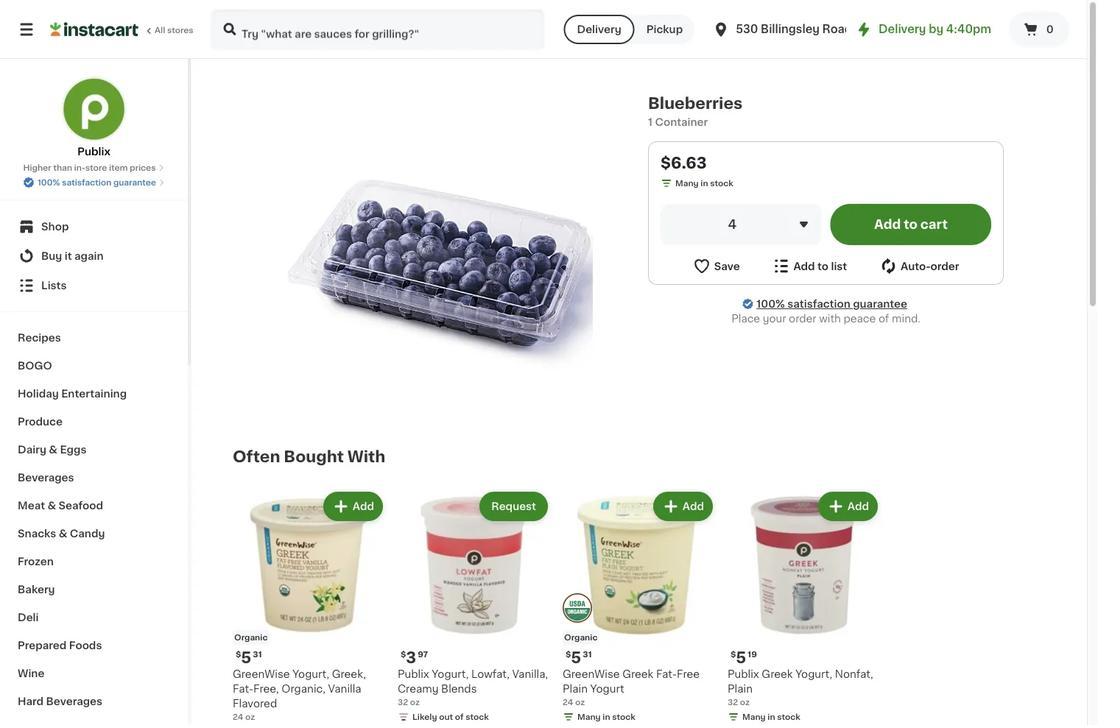 Task type: locate. For each thing, give the bounding box(es) containing it.
5 for greenwise greek fat-free plain yogurt
[[571, 650, 581, 666]]

delivery for delivery
[[577, 24, 621, 35]]

0 horizontal spatial greek
[[623, 670, 654, 680]]

free,
[[253, 684, 279, 695]]

produce link
[[9, 408, 179, 436]]

32 down creamy
[[398, 699, 408, 707]]

3 product group from the left
[[563, 489, 716, 726]]

1 horizontal spatial 32
[[728, 699, 738, 707]]

auto-order
[[901, 261, 959, 271]]

1 vertical spatial 100%
[[757, 299, 785, 309]]

2 31 from the left
[[583, 651, 592, 659]]

0 horizontal spatial order
[[789, 314, 817, 324]]

4
[[728, 218, 737, 231]]

oz inside greenwise yogurt, greek, fat-free, organic, vanilla flavored 24 oz
[[245, 713, 255, 722]]

request button
[[481, 494, 547, 520]]

in for greenwise greek fat-free plain yogurt
[[603, 713, 610, 722]]

satisfaction inside button
[[62, 179, 111, 187]]

prepared foods link
[[9, 632, 179, 660]]

1 horizontal spatial fat-
[[656, 670, 677, 680]]

2 horizontal spatial yogurt,
[[796, 670, 832, 680]]

0 horizontal spatial of
[[455, 713, 464, 722]]

yogurt, inside publix greek yogurt, nonfat, plain 32 oz
[[796, 670, 832, 680]]

many in stock down publix greek yogurt, nonfat, plain 32 oz
[[742, 713, 801, 722]]

guarantee inside button
[[113, 179, 156, 187]]

stock down publix greek yogurt, nonfat, plain 32 oz
[[777, 713, 801, 722]]

greek for publix
[[762, 670, 793, 680]]

frozen
[[18, 557, 54, 567]]

1 horizontal spatial to
[[904, 218, 918, 231]]

blueberries image
[[286, 106, 593, 412]]

of right out
[[455, 713, 464, 722]]

0 horizontal spatial 24
[[233, 713, 243, 722]]

0 vertical spatial guarantee
[[113, 179, 156, 187]]

to left the list
[[818, 261, 829, 271]]

None search field
[[211, 9, 545, 50]]

0 horizontal spatial satisfaction
[[62, 179, 111, 187]]

3
[[406, 650, 416, 666]]

greenwise up yogurt
[[563, 670, 620, 680]]

2 greenwise from the left
[[563, 670, 620, 680]]

add button for publix greek yogurt, nonfat, plain
[[820, 494, 877, 520]]

by
[[929, 24, 944, 35]]

yogurt, inside the publix yogurt, lowfat, vanilla, creamy blends 32 oz
[[432, 670, 469, 680]]

greek
[[623, 670, 654, 680], [762, 670, 793, 680]]

1 $ from the left
[[236, 651, 241, 659]]

product group
[[233, 489, 386, 726], [398, 489, 551, 726], [563, 489, 716, 726], [728, 489, 881, 726]]

100% satisfaction guarantee up with
[[757, 299, 907, 309]]

0 horizontal spatial 32
[[398, 699, 408, 707]]

order down 'cart'
[[931, 261, 959, 271]]

yogurt, up organic,
[[293, 670, 329, 680]]

many in stock
[[675, 179, 734, 187], [577, 713, 636, 722], [742, 713, 801, 722]]

$ for greenwise greek fat-free plain yogurt
[[566, 651, 571, 659]]

2 $ from the left
[[401, 651, 406, 659]]

0 horizontal spatial organic
[[234, 634, 268, 642]]

0 horizontal spatial guarantee
[[113, 179, 156, 187]]

publix for 5
[[728, 670, 759, 680]]

oz inside publix greek yogurt, nonfat, plain 32 oz
[[740, 699, 750, 707]]

your
[[763, 314, 786, 324]]

satisfaction up "place your order with peace of mind."
[[788, 299, 851, 309]]

31 up yogurt
[[583, 651, 592, 659]]

meat
[[18, 501, 45, 511]]

1 yogurt, from the left
[[293, 670, 329, 680]]

4 $ from the left
[[731, 651, 736, 659]]

$6.63
[[661, 155, 707, 171]]

5 up flavored
[[241, 650, 251, 666]]

& right meat on the left bottom of page
[[47, 501, 56, 511]]

guarantee down prices
[[113, 179, 156, 187]]

1 greek from the left
[[623, 670, 654, 680]]

place your order with peace of mind.
[[732, 314, 921, 324]]

100% satisfaction guarantee down store
[[38, 179, 156, 187]]

1 horizontal spatial of
[[879, 314, 889, 324]]

of left mind.
[[879, 314, 889, 324]]

1 horizontal spatial greek
[[762, 670, 793, 680]]

shop link
[[9, 212, 179, 242]]

frozen link
[[9, 548, 179, 576]]

1 horizontal spatial 100%
[[757, 299, 785, 309]]

0 horizontal spatial 100%
[[38, 179, 60, 187]]

2 yogurt, from the left
[[432, 670, 469, 680]]

32 down $ 5 19
[[728, 699, 738, 707]]

$ 5 31 up yogurt
[[566, 650, 592, 666]]

higher than in-store item prices
[[23, 164, 156, 172]]

delivery by 4:40pm
[[879, 24, 991, 35]]

0 horizontal spatial many in stock
[[577, 713, 636, 722]]

add to list button
[[772, 257, 847, 275]]

instacart logo image
[[50, 21, 138, 38]]

1 vertical spatial guarantee
[[853, 299, 907, 309]]

100% inside button
[[38, 179, 60, 187]]

buy it again
[[41, 251, 104, 261]]

often bought with
[[233, 449, 385, 464]]

2 horizontal spatial many in stock
[[742, 713, 801, 722]]

many down publix greek yogurt, nonfat, plain 32 oz
[[742, 713, 766, 722]]

1 vertical spatial 100% satisfaction guarantee
[[757, 299, 907, 309]]

100% satisfaction guarantee inside button
[[38, 179, 156, 187]]

shop
[[41, 222, 69, 232]]

0 horizontal spatial in
[[603, 713, 610, 722]]

many in stock down yogurt
[[577, 713, 636, 722]]

plain left yogurt
[[563, 684, 588, 695]]

yogurt, up the 'blends'
[[432, 670, 469, 680]]

plain inside publix greek yogurt, nonfat, plain 32 oz
[[728, 684, 753, 695]]

yogurt, for blends
[[432, 670, 469, 680]]

many in stock down $6.63
[[675, 179, 734, 187]]

delivery left "by"
[[879, 24, 926, 35]]

holiday entertaining
[[18, 389, 127, 399]]

0 vertical spatial beverages
[[18, 473, 74, 483]]

publix up creamy
[[398, 670, 429, 680]]

0 vertical spatial order
[[931, 261, 959, 271]]

0 vertical spatial 24
[[563, 699, 573, 707]]

1 vertical spatial order
[[789, 314, 817, 324]]

organic,
[[282, 684, 326, 695]]

in down publix greek yogurt, nonfat, plain 32 oz
[[768, 713, 775, 722]]

0 vertical spatial fat-
[[656, 670, 677, 680]]

1 vertical spatial beverages
[[46, 697, 102, 707]]

in down yogurt
[[603, 713, 610, 722]]

prepared foods
[[18, 641, 102, 651]]

0 horizontal spatial many
[[577, 713, 601, 722]]

1 horizontal spatial organic
[[564, 634, 598, 642]]

0 horizontal spatial add button
[[325, 494, 382, 520]]

hard
[[18, 697, 44, 707]]

request
[[491, 502, 536, 512]]

road
[[822, 24, 852, 35]]

5 down "item badge" icon
[[571, 650, 581, 666]]

buy it again link
[[9, 242, 179, 271]]

1 horizontal spatial 31
[[583, 651, 592, 659]]

2 horizontal spatial publix
[[728, 670, 759, 680]]

add to list
[[794, 261, 847, 271]]

order
[[931, 261, 959, 271], [789, 314, 817, 324]]

& for dairy
[[49, 445, 57, 455]]

to
[[904, 218, 918, 231], [818, 261, 829, 271]]

2 plain from the left
[[728, 684, 753, 695]]

1 horizontal spatial 5
[[571, 650, 581, 666]]

1 horizontal spatial in
[[701, 179, 708, 187]]

& left candy
[[59, 529, 67, 539]]

2 horizontal spatial in
[[768, 713, 775, 722]]

yogurt, left nonfat,
[[796, 670, 832, 680]]

blueberries
[[648, 95, 743, 111]]

1 horizontal spatial plain
[[728, 684, 753, 695]]

1 horizontal spatial greenwise
[[563, 670, 620, 680]]

1 horizontal spatial satisfaction
[[788, 299, 851, 309]]

greenwise up free,
[[233, 670, 290, 680]]

fat- inside greenwise yogurt, greek, fat-free, organic, vanilla flavored 24 oz
[[233, 684, 253, 695]]

place
[[732, 314, 760, 324]]

31 up free,
[[253, 651, 262, 659]]

$ 5 31 for greenwise greek fat-free plain yogurt
[[566, 650, 592, 666]]

1 vertical spatial to
[[818, 261, 829, 271]]

1 plain from the left
[[563, 684, 588, 695]]

order left with
[[789, 314, 817, 324]]

$ left the 97
[[401, 651, 406, 659]]

1
[[648, 117, 653, 127]]

recipes
[[18, 333, 61, 343]]

1 $ 5 31 from the left
[[236, 650, 262, 666]]

0 horizontal spatial 5
[[241, 650, 251, 666]]

1 horizontal spatial 24
[[563, 699, 573, 707]]

1 horizontal spatial yogurt,
[[432, 670, 469, 680]]

32
[[398, 699, 408, 707], [728, 699, 738, 707]]

nonfat,
[[835, 670, 873, 680]]

2 vertical spatial &
[[59, 529, 67, 539]]

1 5 from the left
[[241, 650, 251, 666]]

stock
[[710, 179, 734, 187], [466, 713, 489, 722], [612, 713, 636, 722], [777, 713, 801, 722]]

plain down $ 5 19
[[728, 684, 753, 695]]

3 $ from the left
[[566, 651, 571, 659]]

organic
[[234, 634, 268, 642], [564, 634, 598, 642]]

5 left 19 on the bottom
[[736, 650, 746, 666]]

higher than in-store item prices link
[[23, 162, 165, 174]]

2 horizontal spatial 5
[[736, 650, 746, 666]]

24
[[563, 699, 573, 707], [233, 713, 243, 722]]

out
[[439, 713, 453, 722]]

$ left 19 on the bottom
[[731, 651, 736, 659]]

dairy
[[18, 445, 46, 455]]

100% down higher
[[38, 179, 60, 187]]

publix inside the publix yogurt, lowfat, vanilla, creamy blends 32 oz
[[398, 670, 429, 680]]

3 add button from the left
[[820, 494, 877, 520]]

0 horizontal spatial plain
[[563, 684, 588, 695]]

1 31 from the left
[[253, 651, 262, 659]]

1 32 from the left
[[398, 699, 408, 707]]

0 horizontal spatial 100% satisfaction guarantee
[[38, 179, 156, 187]]

0 horizontal spatial yogurt,
[[293, 670, 329, 680]]

greenwise inside greenwise yogurt, greek, fat-free, organic, vanilla flavored 24 oz
[[233, 670, 290, 680]]

delivery inside button
[[577, 24, 621, 35]]

$ inside $ 3 97
[[401, 651, 406, 659]]

3 5 from the left
[[736, 650, 746, 666]]

publix down $ 5 19
[[728, 670, 759, 680]]

1 vertical spatial satisfaction
[[788, 299, 851, 309]]

100% up your
[[757, 299, 785, 309]]

store
[[85, 164, 107, 172]]

1 vertical spatial of
[[455, 713, 464, 722]]

greek inside publix greek yogurt, nonfat, plain 32 oz
[[762, 670, 793, 680]]

to for list
[[818, 261, 829, 271]]

publix for 3
[[398, 670, 429, 680]]

stock down the publix yogurt, lowfat, vanilla, creamy blends 32 oz
[[466, 713, 489, 722]]

1 vertical spatial &
[[47, 501, 56, 511]]

recipes link
[[9, 324, 179, 352]]

delivery left pickup
[[577, 24, 621, 35]]

satisfaction
[[62, 179, 111, 187], [788, 299, 851, 309]]

1 horizontal spatial add button
[[655, 494, 712, 520]]

organic up free,
[[234, 634, 268, 642]]

1 horizontal spatial order
[[931, 261, 959, 271]]

pickup
[[646, 24, 683, 35]]

0 horizontal spatial publix
[[77, 147, 110, 157]]

0 vertical spatial to
[[904, 218, 918, 231]]

satisfaction down higher than in-store item prices
[[62, 179, 111, 187]]

0 horizontal spatial fat-
[[233, 684, 253, 695]]

many
[[675, 179, 699, 187], [577, 713, 601, 722], [742, 713, 766, 722]]

beverages link
[[9, 464, 179, 492]]

530 billingsley road
[[736, 24, 852, 35]]

yogurt, for organic,
[[293, 670, 329, 680]]

yogurt, inside greenwise yogurt, greek, fat-free, organic, vanilla flavored 24 oz
[[293, 670, 329, 680]]

add button
[[325, 494, 382, 520], [655, 494, 712, 520], [820, 494, 877, 520]]

greenwise inside greenwise greek fat-free plain yogurt 24 oz
[[563, 670, 620, 680]]

publix
[[77, 147, 110, 157], [398, 670, 429, 680], [728, 670, 759, 680]]

0
[[1046, 24, 1054, 35]]

hard beverages
[[18, 697, 102, 707]]

4 field
[[661, 204, 822, 245]]

0 horizontal spatial 31
[[253, 651, 262, 659]]

1 horizontal spatial $ 5 31
[[566, 650, 592, 666]]

0 vertical spatial 100% satisfaction guarantee
[[38, 179, 156, 187]]

meat & seafood link
[[9, 492, 179, 520]]

1 horizontal spatial many in stock
[[675, 179, 734, 187]]

100% satisfaction guarantee
[[38, 179, 156, 187], [757, 299, 907, 309]]

in down $6.63
[[701, 179, 708, 187]]

guarantee up "peace"
[[853, 299, 907, 309]]

oz inside greenwise greek fat-free plain yogurt 24 oz
[[575, 699, 585, 707]]

2 5 from the left
[[571, 650, 581, 666]]

2 organic from the left
[[564, 634, 598, 642]]

candy
[[70, 529, 105, 539]]

&
[[49, 445, 57, 455], [47, 501, 56, 511], [59, 529, 67, 539]]

plain inside greenwise greek fat-free plain yogurt 24 oz
[[563, 684, 588, 695]]

0 vertical spatial of
[[879, 314, 889, 324]]

& left eggs on the bottom left of the page
[[49, 445, 57, 455]]

1 horizontal spatial publix
[[398, 670, 429, 680]]

many for greenwise greek fat-free plain yogurt
[[577, 713, 601, 722]]

in
[[701, 179, 708, 187], [603, 713, 610, 722], [768, 713, 775, 722]]

0 vertical spatial &
[[49, 445, 57, 455]]

2 horizontal spatial many
[[742, 713, 766, 722]]

oz
[[410, 699, 420, 707], [575, 699, 585, 707], [740, 699, 750, 707], [245, 713, 255, 722]]

many down yogurt
[[577, 713, 601, 722]]

1 add button from the left
[[325, 494, 382, 520]]

3 yogurt, from the left
[[796, 670, 832, 680]]

2 $ 5 31 from the left
[[566, 650, 592, 666]]

32 inside publix greek yogurt, nonfat, plain 32 oz
[[728, 699, 738, 707]]

1 greenwise from the left
[[233, 670, 290, 680]]

of
[[879, 314, 889, 324], [455, 713, 464, 722]]

1 horizontal spatial delivery
[[879, 24, 926, 35]]

to inside button
[[818, 261, 829, 271]]

1 vertical spatial fat-
[[233, 684, 253, 695]]

greek inside greenwise greek fat-free plain yogurt 24 oz
[[623, 670, 654, 680]]

$ 5 31
[[236, 650, 262, 666], [566, 650, 592, 666]]

publix yogurt, lowfat, vanilla, creamy blends 32 oz
[[398, 670, 548, 707]]

2 add button from the left
[[655, 494, 712, 520]]

0 vertical spatial 100%
[[38, 179, 60, 187]]

free
[[677, 670, 700, 680]]

2 greek from the left
[[762, 670, 793, 680]]

0 horizontal spatial greenwise
[[233, 670, 290, 680]]

1 vertical spatial 24
[[233, 713, 243, 722]]

1 organic from the left
[[234, 634, 268, 642]]

2 32 from the left
[[728, 699, 738, 707]]

$ down "item badge" icon
[[566, 651, 571, 659]]

2 horizontal spatial add button
[[820, 494, 877, 520]]

product group containing 3
[[398, 489, 551, 726]]

many down $6.63
[[675, 179, 699, 187]]

fat- inside greenwise greek fat-free plain yogurt 24 oz
[[656, 670, 677, 680]]

save button
[[693, 257, 740, 275]]

$ 5 31 up free,
[[236, 650, 262, 666]]

organic down "item badge" icon
[[564, 634, 598, 642]]

bakery
[[18, 585, 55, 595]]

greenwise
[[233, 670, 290, 680], [563, 670, 620, 680]]

likely
[[412, 713, 437, 722]]

$ for greenwise yogurt, greek, fat-free, organic, vanilla flavored
[[236, 651, 241, 659]]

to inside button
[[904, 218, 918, 231]]

prices
[[130, 164, 156, 172]]

yogurt,
[[293, 670, 329, 680], [432, 670, 469, 680], [796, 670, 832, 680]]

beverages down dairy & eggs
[[18, 473, 74, 483]]

beverages down wine link
[[46, 697, 102, 707]]

$ inside $ 5 19
[[731, 651, 736, 659]]

publix inside publix greek yogurt, nonfat, plain 32 oz
[[728, 670, 759, 680]]

to left 'cart'
[[904, 218, 918, 231]]

0 horizontal spatial delivery
[[577, 24, 621, 35]]

0 horizontal spatial to
[[818, 261, 829, 271]]

publix up higher than in-store item prices link at the top of the page
[[77, 147, 110, 157]]

0 horizontal spatial $ 5 31
[[236, 650, 262, 666]]

$ up flavored
[[236, 651, 241, 659]]

deli link
[[9, 604, 179, 632]]

31
[[253, 651, 262, 659], [583, 651, 592, 659]]

0 vertical spatial satisfaction
[[62, 179, 111, 187]]

2 product group from the left
[[398, 489, 551, 726]]



Task type: describe. For each thing, give the bounding box(es) containing it.
yogurt
[[590, 684, 624, 695]]

add to cart button
[[831, 204, 992, 245]]

greenwise for plain
[[563, 670, 620, 680]]

$ 5 19
[[731, 650, 757, 666]]

pickup button
[[635, 15, 695, 44]]

stores
[[167, 26, 193, 34]]

& for snacks
[[59, 529, 67, 539]]

24 inside greenwise yogurt, greek, fat-free, organic, vanilla flavored 24 oz
[[233, 713, 243, 722]]

greenwise yogurt, greek, fat-free, organic, vanilla flavored 24 oz
[[233, 670, 366, 722]]

cart
[[921, 218, 948, 231]]

1 horizontal spatial many
[[675, 179, 699, 187]]

5 for publix greek yogurt, nonfat, plain
[[736, 650, 746, 666]]

order inside button
[[931, 261, 959, 271]]

bogo link
[[9, 352, 179, 380]]

container
[[655, 117, 708, 127]]

many for publix greek yogurt, nonfat, plain
[[742, 713, 766, 722]]

eggs
[[60, 445, 86, 455]]

service type group
[[564, 15, 695, 44]]

& for meat
[[47, 501, 56, 511]]

vanilla,
[[512, 670, 548, 680]]

lowfat,
[[471, 670, 510, 680]]

stock up 4
[[710, 179, 734, 187]]

add to cart
[[874, 218, 948, 231]]

peace
[[844, 314, 876, 324]]

0 button
[[1009, 12, 1070, 47]]

plain for yogurt
[[563, 684, 588, 695]]

greek,
[[332, 670, 366, 680]]

$ for publix greek yogurt, nonfat, plain
[[731, 651, 736, 659]]

likely out of stock
[[412, 713, 489, 722]]

blends
[[441, 684, 477, 695]]

$ 5 31 for greenwise yogurt, greek, fat-free, organic, vanilla flavored
[[236, 650, 262, 666]]

add for greenwise greek fat-free plain yogurt
[[683, 502, 704, 512]]

in for publix greek yogurt, nonfat, plain
[[768, 713, 775, 722]]

$ for publix yogurt, lowfat, vanilla, creamy blends
[[401, 651, 406, 659]]

produce
[[18, 417, 63, 427]]

foods
[[69, 641, 102, 651]]

add inside button
[[874, 218, 901, 231]]

24 inside greenwise greek fat-free plain yogurt 24 oz
[[563, 699, 573, 707]]

deli
[[18, 613, 39, 623]]

snacks & candy
[[18, 529, 105, 539]]

billingsley
[[761, 24, 820, 35]]

wine link
[[9, 660, 179, 688]]

wine
[[18, 669, 44, 679]]

buy
[[41, 251, 62, 261]]

$ 3 97
[[401, 650, 428, 666]]

creamy
[[398, 684, 439, 695]]

greenwise greek fat-free plain yogurt 24 oz
[[563, 670, 700, 707]]

1 product group from the left
[[233, 489, 386, 726]]

5 for greenwise yogurt, greek, fat-free, organic, vanilla flavored
[[241, 650, 251, 666]]

delivery for delivery by 4:40pm
[[879, 24, 926, 35]]

oz inside the publix yogurt, lowfat, vanilla, creamy blends 32 oz
[[410, 699, 420, 707]]

add button for greenwise yogurt, greek, fat-free, organic, vanilla flavored
[[325, 494, 382, 520]]

1 horizontal spatial guarantee
[[853, 299, 907, 309]]

again
[[74, 251, 104, 261]]

add button for greenwise greek fat-free plain yogurt
[[655, 494, 712, 520]]

31 for greenwise greek fat-free plain yogurt
[[583, 651, 592, 659]]

plain for 32
[[728, 684, 753, 695]]

mind.
[[892, 314, 921, 324]]

seafood
[[59, 501, 103, 511]]

add inside button
[[794, 261, 815, 271]]

19
[[748, 651, 757, 659]]

with
[[347, 449, 385, 464]]

auto-order button
[[879, 257, 959, 275]]

31 for greenwise yogurt, greek, fat-free, organic, vanilla flavored
[[253, 651, 262, 659]]

add for greenwise yogurt, greek, fat-free, organic, vanilla flavored
[[353, 502, 374, 512]]

530
[[736, 24, 758, 35]]

blueberries 1 container
[[648, 95, 743, 127]]

holiday entertaining link
[[9, 380, 179, 408]]

vanilla
[[328, 684, 361, 695]]

lists link
[[9, 271, 179, 301]]

bought
[[284, 449, 344, 464]]

to for cart
[[904, 218, 918, 231]]

many in stock for greenwise greek fat-free plain yogurt
[[577, 713, 636, 722]]

than
[[53, 164, 72, 172]]

item carousel region
[[212, 483, 1046, 726]]

hard beverages link
[[9, 688, 179, 716]]

prepared
[[18, 641, 67, 651]]

entertaining
[[61, 389, 127, 399]]

often
[[233, 449, 280, 464]]

delivery button
[[564, 15, 635, 44]]

flavored
[[233, 699, 277, 709]]

stock down greenwise greek fat-free plain yogurt 24 oz
[[612, 713, 636, 722]]

530 billingsley road button
[[712, 9, 852, 50]]

bakery link
[[9, 576, 179, 604]]

4:40pm
[[946, 24, 991, 35]]

many in stock for publix greek yogurt, nonfat, plain
[[742, 713, 801, 722]]

lists
[[41, 281, 67, 291]]

list
[[831, 261, 847, 271]]

97
[[418, 651, 428, 659]]

all
[[155, 26, 165, 34]]

holiday
[[18, 389, 59, 399]]

4 product group from the left
[[728, 489, 881, 726]]

1 horizontal spatial 100% satisfaction guarantee
[[757, 299, 907, 309]]

all stores
[[155, 26, 193, 34]]

item
[[109, 164, 128, 172]]

greek for greenwise
[[623, 670, 654, 680]]

of inside the item carousel 'region'
[[455, 713, 464, 722]]

100% satisfaction guarantee button
[[23, 174, 165, 189]]

snacks
[[18, 529, 56, 539]]

100% satisfaction guarantee link
[[757, 297, 907, 312]]

Search field
[[212, 10, 543, 49]]

with
[[819, 314, 841, 324]]

greenwise for free,
[[233, 670, 290, 680]]

item badge image
[[563, 594, 592, 623]]

meat & seafood
[[18, 501, 103, 511]]

publix logo image
[[62, 77, 126, 141]]

dairy & eggs link
[[9, 436, 179, 464]]

32 inside the publix yogurt, lowfat, vanilla, creamy blends 32 oz
[[398, 699, 408, 707]]

snacks & candy link
[[9, 520, 179, 548]]

add for publix greek yogurt, nonfat, plain
[[848, 502, 869, 512]]



Task type: vqa. For each thing, say whether or not it's contained in the screenshot.
Brush
no



